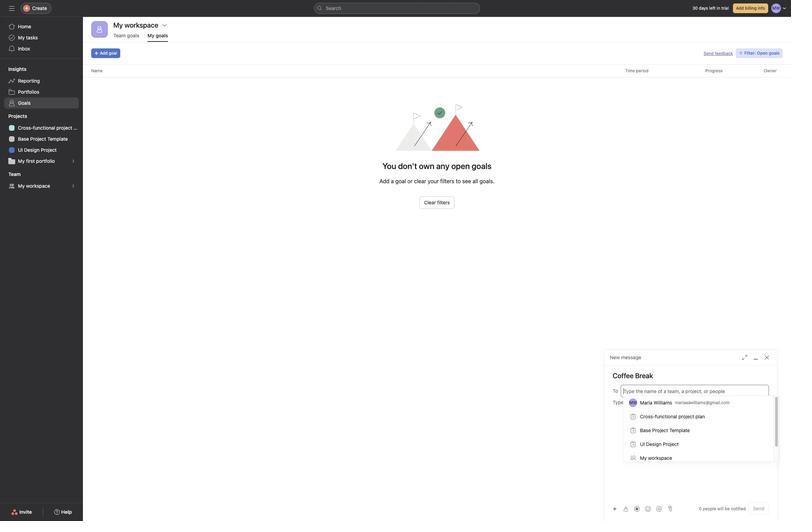 Task type: vqa. For each thing, say whether or not it's contained in the screenshot.
Search 'LIST BOX'
yes



Task type: describe. For each thing, give the bounding box(es) containing it.
info
[[759, 6, 766, 11]]

my workspace link
[[4, 181, 79, 192]]

inbox link
[[4, 43, 79, 54]]

any
[[437, 161, 450, 171]]

0 people will be notified
[[700, 506, 746, 511]]

billing
[[746, 6, 757, 11]]

insights element
[[0, 63, 83, 110]]

goals for my goals
[[156, 33, 168, 38]]

add for add billing info
[[737, 6, 745, 11]]

my workspace
[[113, 21, 158, 29]]

reporting
[[18, 78, 40, 84]]

my tasks
[[18, 35, 38, 40]]

home
[[18, 24, 31, 29]]

ui design project link
[[4, 145, 79, 156]]

design
[[24, 147, 40, 153]]

30 days left in trial
[[693, 6, 730, 11]]

insights
[[8, 66, 26, 72]]

clear
[[425, 200, 436, 205]]

1 horizontal spatial goal
[[396, 178, 406, 184]]

cross-functional project plan
[[18, 125, 83, 131]]

invite button
[[7, 506, 36, 519]]

my first portfolio link
[[4, 156, 79, 167]]

my for my goals
[[148, 33, 155, 38]]

clear filters
[[425, 200, 450, 205]]

period
[[637, 68, 649, 73]]

0 vertical spatial project
[[30, 136, 46, 142]]

clear
[[414, 178, 427, 184]]

help
[[61, 509, 72, 515]]

own
[[419, 161, 435, 171]]

0
[[700, 506, 702, 511]]

Add subject text field
[[605, 371, 778, 381]]

0 vertical spatial filters
[[441, 178, 455, 184]]

insert an object image
[[613, 507, 617, 511]]

goals link
[[4, 98, 79, 109]]

goals for team goals
[[127, 33, 139, 38]]

30
[[693, 6, 698, 11]]

team goals link
[[113, 33, 139, 42]]

left
[[710, 6, 716, 11]]

template
[[47, 136, 68, 142]]

global element
[[0, 17, 83, 58]]

new message
[[611, 355, 642, 360]]

tasks
[[26, 35, 38, 40]]

see details, my first portfolio image
[[71, 159, 75, 163]]

team goals
[[113, 33, 139, 38]]

time
[[626, 68, 635, 73]]

trial
[[722, 6, 730, 11]]

send for send
[[754, 506, 765, 512]]

create button
[[21, 3, 52, 14]]

my workspace
[[18, 183, 50, 189]]

my goals
[[148, 33, 168, 38]]

owner
[[765, 68, 777, 73]]

cross-functional project plan link
[[4, 122, 83, 134]]

or
[[408, 178, 413, 184]]

project
[[56, 125, 72, 131]]

team button
[[0, 171, 21, 178]]

you don't own any open goals
[[383, 161, 492, 171]]

to
[[613, 388, 619, 394]]

home link
[[4, 21, 79, 32]]

add billing info
[[737, 6, 766, 11]]

at mention image
[[657, 506, 662, 512]]

you
[[383, 161, 397, 171]]

see details, my workspace image
[[71, 184, 75, 188]]

name
[[91, 68, 103, 73]]

base project template link
[[4, 134, 79, 145]]

to
[[456, 178, 461, 184]]

cross-
[[18, 125, 33, 131]]

notified
[[732, 506, 746, 511]]

send button
[[749, 503, 770, 515]]

Type the name of a team, a project, or people text field
[[624, 387, 731, 395]]

insights button
[[0, 66, 26, 73]]

filter: open goals button
[[736, 48, 784, 58]]

ui design project
[[18, 147, 57, 153]]

a
[[391, 178, 394, 184]]

portfolio
[[36, 158, 55, 164]]

portfolios
[[18, 89, 39, 95]]

hide sidebar image
[[9, 6, 15, 11]]

formatting image
[[624, 506, 629, 512]]

dialog containing new message
[[605, 350, 778, 521]]

open
[[758, 51, 769, 56]]



Task type: locate. For each thing, give the bounding box(es) containing it.
goals down "my workspace"
[[127, 33, 139, 38]]

project
[[30, 136, 46, 142], [41, 147, 57, 153]]

my for my workspace
[[18, 183, 25, 189]]

toolbar
[[611, 504, 666, 514]]

send feedback link
[[704, 50, 734, 57]]

send inside send button
[[754, 506, 765, 512]]

0 vertical spatial team
[[113, 33, 126, 38]]

project up ui design project at the left top of the page
[[30, 136, 46, 142]]

my for my tasks
[[18, 35, 25, 40]]

goal
[[109, 51, 117, 56], [396, 178, 406, 184]]

add left the billing
[[737, 6, 745, 11]]

1 vertical spatial send
[[754, 506, 765, 512]]

feedback
[[716, 51, 734, 56]]

goal inside "add goal" button
[[109, 51, 117, 56]]

my goals link
[[148, 33, 168, 42]]

0 horizontal spatial add
[[100, 51, 108, 56]]

add for add goal
[[100, 51, 108, 56]]

team up my workspace
[[8, 171, 21, 177]]

open goals
[[452, 161, 492, 171]]

my inside 'link'
[[18, 158, 25, 164]]

0 vertical spatial send
[[704, 51, 714, 56]]

be
[[726, 506, 730, 511]]

don't
[[398, 161, 418, 171]]

toolbar inside dialog
[[611, 504, 666, 514]]

projects button
[[0, 113, 27, 120]]

add
[[737, 6, 745, 11], [100, 51, 108, 56], [380, 178, 390, 184]]

emoji image
[[646, 506, 651, 512]]

1 horizontal spatial send
[[754, 506, 765, 512]]

add for add a goal or clear your filters to see all goals.
[[380, 178, 390, 184]]

0 vertical spatial goal
[[109, 51, 117, 56]]

team inside dropdown button
[[8, 171, 21, 177]]

filters inside button
[[438, 200, 450, 205]]

send left 'feedback'
[[704, 51, 714, 56]]

1 horizontal spatial goals
[[156, 33, 168, 38]]

0 vertical spatial add
[[737, 6, 745, 11]]

add billing info button
[[734, 3, 769, 13]]

add inside "button"
[[737, 6, 745, 11]]

clear filters button
[[420, 196, 455, 209]]

show options image
[[162, 22, 167, 28]]

2 horizontal spatial add
[[737, 6, 745, 11]]

my first portfolio
[[18, 158, 55, 164]]

goals
[[18, 100, 31, 106]]

my inside global element
[[18, 35, 25, 40]]

expand popout to full screen image
[[743, 355, 748, 360]]

1 horizontal spatial add
[[380, 178, 390, 184]]

goal down team goals link
[[109, 51, 117, 56]]

filters right clear
[[438, 200, 450, 205]]

my for my first portfolio
[[18, 158, 25, 164]]

filter:
[[745, 51, 757, 56]]

progress
[[706, 68, 723, 73]]

minimize image
[[754, 355, 759, 360]]

team for team
[[8, 171, 21, 177]]

2 vertical spatial add
[[380, 178, 390, 184]]

0 horizontal spatial goal
[[109, 51, 117, 56]]

send inside send feedback link
[[704, 51, 714, 56]]

add left the a
[[380, 178, 390, 184]]

send
[[704, 51, 714, 56], [754, 506, 765, 512]]

inbox
[[18, 46, 30, 52]]

ui
[[18, 147, 23, 153]]

0 horizontal spatial send
[[704, 51, 714, 56]]

record a video image
[[635, 506, 640, 512]]

first
[[26, 158, 35, 164]]

send feedback
[[704, 51, 734, 56]]

0 horizontal spatial team
[[8, 171, 21, 177]]

time period
[[626, 68, 649, 73]]

send right notified
[[754, 506, 765, 512]]

in
[[717, 6, 721, 11]]

my inside the teams 'element'
[[18, 183, 25, 189]]

add inside button
[[100, 51, 108, 56]]

add goal
[[100, 51, 117, 56]]

see
[[463, 178, 472, 184]]

goals
[[127, 33, 139, 38], [156, 33, 168, 38], [770, 51, 780, 56]]

your
[[428, 178, 439, 184]]

workspace
[[26, 183, 50, 189]]

1 vertical spatial filters
[[438, 200, 450, 205]]

0 horizontal spatial goals
[[127, 33, 139, 38]]

goals inside dropdown button
[[770, 51, 780, 56]]

days
[[700, 6, 709, 11]]

my
[[148, 33, 155, 38], [18, 35, 25, 40], [18, 158, 25, 164], [18, 183, 25, 189]]

search
[[326, 5, 342, 11]]

my left tasks
[[18, 35, 25, 40]]

base project template
[[18, 136, 68, 142]]

projects
[[8, 113, 27, 119]]

teams element
[[0, 168, 83, 193]]

functional
[[33, 125, 55, 131]]

dialog
[[605, 350, 778, 521]]

project up portfolio
[[41, 147, 57, 153]]

add up 'name'
[[100, 51, 108, 56]]

filters left to on the top of page
[[441, 178, 455, 184]]

1 horizontal spatial team
[[113, 33, 126, 38]]

1 vertical spatial goal
[[396, 178, 406, 184]]

1 vertical spatial add
[[100, 51, 108, 56]]

add a goal or clear your filters to see all goals.
[[380, 178, 495, 184]]

base
[[18, 136, 29, 142]]

close image
[[765, 355, 770, 360]]

goal right the a
[[396, 178, 406, 184]]

invite
[[19, 509, 32, 515]]

projects element
[[0, 110, 83, 168]]

search button
[[314, 3, 480, 14]]

my down "my workspace"
[[148, 33, 155, 38]]

all
[[473, 178, 479, 184]]

will
[[718, 506, 724, 511]]

my left first
[[18, 158, 25, 164]]

1 vertical spatial team
[[8, 171, 21, 177]]

goals right open at the right top
[[770, 51, 780, 56]]

reporting link
[[4, 75, 79, 86]]

team for team goals
[[113, 33, 126, 38]]

create
[[32, 5, 47, 11]]

team down "my workspace"
[[113, 33, 126, 38]]

search list box
[[314, 3, 480, 14]]

team
[[113, 33, 126, 38], [8, 171, 21, 177]]

my tasks link
[[4, 32, 79, 43]]

help button
[[50, 506, 76, 519]]

send for send feedback
[[704, 51, 714, 56]]

goals down show options icon
[[156, 33, 168, 38]]

2 horizontal spatial goals
[[770, 51, 780, 56]]

add goal button
[[91, 48, 120, 58]]

people
[[704, 506, 717, 511]]

filter: open goals
[[745, 51, 780, 56]]

goals.
[[480, 178, 495, 184]]

my down the team dropdown button
[[18, 183, 25, 189]]

plan
[[73, 125, 83, 131]]

1 vertical spatial project
[[41, 147, 57, 153]]

portfolios link
[[4, 86, 79, 98]]



